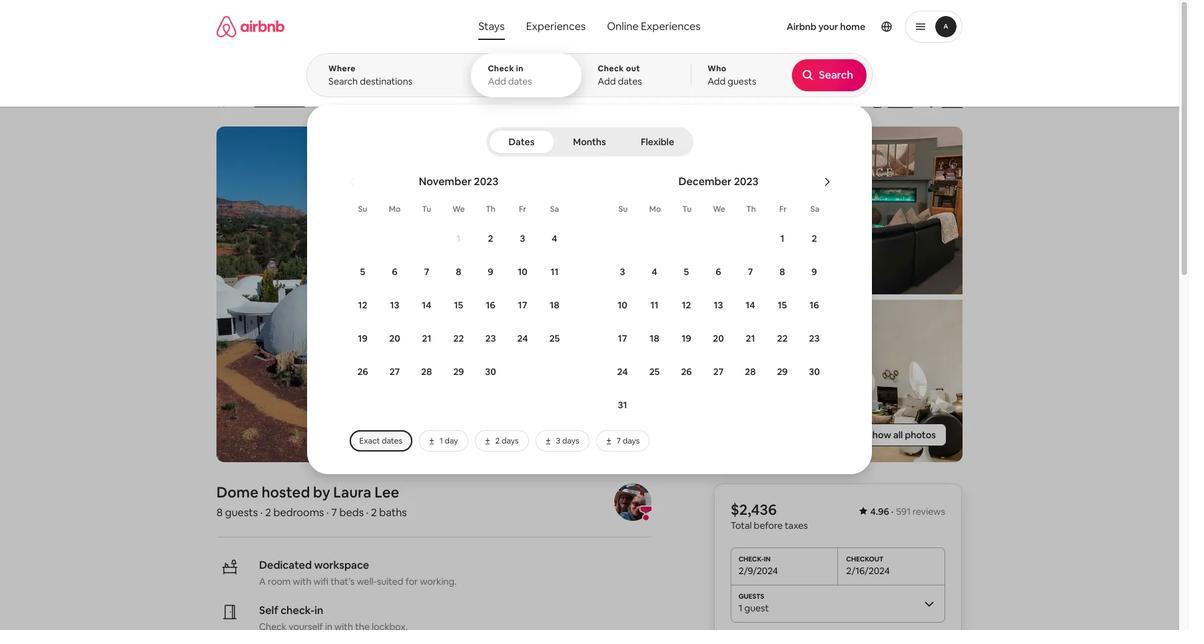 Task type: vqa. For each thing, say whether or not it's contained in the screenshot.


Task type: describe. For each thing, give the bounding box(es) containing it.
room
[[268, 575, 291, 587]]

for
[[405, 575, 418, 587]]

dedicated
[[259, 558, 312, 572]]

share button
[[867, 92, 918, 115]]

sedona, arizona, united states button
[[387, 95, 522, 111]]

november 2023
[[419, 175, 499, 189]]

17 for the leftmost "17" button
[[518, 299, 527, 311]]

dates
[[509, 136, 535, 148]]

0 horizontal spatial 24 button
[[507, 322, 539, 354]]

591 reviews button
[[254, 96, 305, 109]]

1 horizontal spatial 24 button
[[607, 356, 639, 388]]

home
[[555, 68, 604, 91]]

tab list inside tab panel
[[489, 127, 691, 157]]

1 th from the left
[[486, 204, 496, 215]]

2 9 button from the left
[[798, 256, 830, 288]]

1 13 button from the left
[[379, 289, 411, 321]]

27 for second 27 button from left
[[713, 366, 724, 378]]

star
[[360, 68, 393, 91]]

0 horizontal spatial dates
[[382, 436, 402, 446]]

2023 for december 2023
[[734, 175, 759, 189]]

that's
[[331, 575, 355, 587]]

2 15 button from the left
[[766, 289, 798, 321]]

4 for 4 button to the right
[[652, 266, 657, 278]]

2 fr from the left
[[779, 204, 787, 215]]

20 for 1st 20 button from the left
[[389, 332, 400, 344]]

online experiences
[[607, 19, 701, 33]]

1 29 from the left
[[453, 366, 464, 378]]

arizona,
[[425, 97, 461, 109]]

stays button
[[468, 13, 515, 40]]

dome hosted by laura lee 8 guests · 2 bedrooms · 7 beds · 2 baths
[[217, 483, 407, 519]]

0 horizontal spatial 18 button
[[539, 289, 571, 321]]

hosted
[[262, 483, 310, 501]]

check-
[[281, 603, 315, 617]]

where
[[328, 63, 356, 74]]

sedona
[[217, 68, 278, 91]]

4 for 4 button to the left
[[552, 233, 557, 245]]

well-
[[357, 575, 377, 587]]

2 13 button from the left
[[703, 289, 735, 321]]

$2,436
[[731, 500, 777, 519]]

2 button for november 2023
[[475, 223, 507, 254]]

1 vertical spatial 18 button
[[639, 322, 671, 354]]

laura lee
[[333, 483, 399, 501]]

dome
[[217, 483, 258, 501]]

save
[[942, 97, 963, 109]]

days for 3 days
[[562, 436, 579, 446]]

2 14 button from the left
[[735, 289, 766, 321]]

december
[[678, 175, 732, 189]]

2 sa from the left
[[811, 204, 820, 215]]

self check-in
[[259, 603, 323, 617]]

󰀃
[[318, 96, 323, 109]]

airbnb your home
[[787, 21, 865, 33]]

working.
[[420, 575, 457, 587]]

1 20 button from the left
[[379, 322, 411, 354]]

2 23 button from the left
[[798, 322, 830, 354]]

2 28 from the left
[[745, 366, 756, 378]]

0 vertical spatial 4.96 · 591 reviews
[[229, 97, 305, 109]]

0 vertical spatial 11
[[551, 266, 559, 278]]

1 23 from the left
[[485, 332, 496, 344]]

1 vertical spatial 11 button
[[639, 289, 671, 321]]

1 horizontal spatial 10 button
[[607, 289, 639, 321]]

1 vertical spatial 591
[[896, 505, 911, 517]]

25 for the bottom 25 button
[[649, 366, 660, 378]]

show
[[867, 429, 891, 441]]

2 29 from the left
[[777, 366, 788, 378]]

none search field containing stays
[[306, 0, 1189, 474]]

19 for 2nd 19 button from right
[[358, 332, 368, 344]]

31 button
[[607, 389, 639, 421]]

0 horizontal spatial 4 button
[[539, 223, 571, 254]]

2 27 button from the left
[[703, 356, 735, 388]]

0 vertical spatial 10 button
[[507, 256, 539, 288]]

1 su from the left
[[358, 204, 367, 215]]

domes
[[282, 68, 340, 91]]

1 horizontal spatial 8
[[456, 266, 461, 278]]

december 2023
[[678, 175, 759, 189]]

1 5 button from the left
[[347, 256, 379, 288]]

1 vertical spatial 25 button
[[639, 356, 671, 388]]

exact
[[359, 436, 380, 446]]

1 horizontal spatial 3 button
[[607, 256, 639, 288]]

2 26 from the left
[[681, 366, 692, 378]]

6 for second 6 button from left
[[716, 266, 721, 278]]

check in add dates
[[488, 63, 532, 87]]

1 6 button from the left
[[379, 256, 411, 288]]

1 30 button from the left
[[475, 356, 507, 388]]

united
[[463, 97, 492, 109]]

2 15 from the left
[[778, 299, 787, 311]]

dates for check in add dates
[[508, 75, 532, 87]]

1 we from the left
[[452, 204, 465, 215]]

dedicated workspace a room with wifi that's well-suited for working.
[[259, 558, 457, 587]]

2 we from the left
[[713, 204, 725, 215]]

1 26 from the left
[[357, 366, 368, 378]]

total
[[731, 519, 752, 531]]

16 for 1st "16" button from right
[[810, 299, 819, 311]]

$2,436 total before taxes
[[731, 500, 808, 531]]

12 for 2nd the 12 button from left
[[682, 299, 691, 311]]

dates button
[[489, 130, 555, 154]]

suited
[[377, 575, 403, 587]]

2 14 from the left
[[746, 299, 755, 311]]

2/9/2024
[[739, 565, 778, 577]]

2 vertical spatial 3
[[556, 436, 561, 446]]

add for check in add dates
[[488, 75, 506, 87]]

1 22 from the left
[[453, 332, 464, 344]]

1 horizontal spatial 11
[[651, 299, 659, 311]]

13 for second 13 'button' from the left
[[714, 299, 723, 311]]

2 26 button from the left
[[671, 356, 703, 388]]

wifi
[[313, 575, 329, 587]]

sedona,
[[387, 97, 423, 109]]

landmark
[[397, 68, 478, 91]]

0 vertical spatial 4.96
[[229, 97, 247, 109]]

1 horizontal spatial 4.96 · 591 reviews
[[870, 505, 945, 517]]

photos
[[905, 429, 936, 441]]

dates for check out add dates
[[618, 75, 642, 87]]

10 for the topmost 10 button
[[518, 266, 528, 278]]

2 28 button from the left
[[735, 356, 766, 388]]

1 vertical spatial in
[[315, 603, 323, 617]]

show all photos
[[867, 429, 936, 441]]

20 for first 20 button from the right
[[713, 332, 724, 344]]

2 8 button from the left
[[766, 256, 798, 288]]

share
[[888, 97, 913, 109]]

all
[[893, 429, 903, 441]]

0 vertical spatial 591
[[254, 97, 269, 109]]

airbnb
[[787, 21, 817, 33]]

months
[[573, 136, 606, 148]]

1 tu from the left
[[422, 204, 431, 215]]

2 7 button from the left
[[735, 256, 766, 288]]

3 days
[[556, 436, 579, 446]]

who
[[708, 63, 727, 74]]

online experiences link
[[596, 13, 711, 40]]

taxes
[[785, 519, 808, 531]]

1 29 button from the left
[[443, 356, 475, 388]]

1 15 from the left
[[454, 299, 463, 311]]

baths
[[379, 505, 407, 519]]

stays
[[479, 19, 505, 33]]

1 15 button from the left
[[443, 289, 475, 321]]

0 vertical spatial 24
[[517, 332, 528, 344]]

· sedona, arizona, united states
[[379, 97, 522, 111]]

2 22 button from the left
[[766, 322, 798, 354]]

add for check out add dates
[[598, 75, 616, 87]]

out
[[626, 63, 640, 74]]

check for check in add dates
[[488, 63, 514, 74]]

day
[[445, 436, 458, 446]]

your
[[819, 21, 838, 33]]

31
[[618, 399, 627, 411]]

a
[[259, 575, 266, 587]]

1 8 button from the left
[[443, 256, 475, 288]]

2 23 from the left
[[809, 332, 820, 344]]

1 21 from the left
[[422, 332, 431, 344]]

30 for 1st 30 "button" from right
[[809, 366, 820, 378]]

sedona domes 5-star landmark extreme home image 4 image
[[781, 127, 963, 294]]

1 day
[[440, 436, 458, 446]]

1 14 from the left
[[422, 299, 431, 311]]

sedona domes 5-star landmark extreme home image 3 image
[[595, 300, 776, 462]]

1 horizontal spatial 17 button
[[607, 322, 639, 354]]

9 for second the 9 button
[[812, 266, 817, 278]]

2 days
[[495, 436, 519, 446]]

1 for november 2023
[[457, 233, 461, 245]]

flexible
[[641, 136, 674, 148]]

1 horizontal spatial 4 button
[[639, 256, 671, 288]]

1 7 button from the left
[[411, 256, 443, 288]]

extreme
[[482, 68, 551, 91]]

flexible button
[[625, 130, 691, 154]]

1 horizontal spatial reviews
[[913, 505, 945, 517]]

1 vertical spatial 4.96
[[870, 505, 889, 517]]

guests inside "who add guests"
[[728, 75, 757, 87]]

online
[[607, 19, 639, 33]]

1 button for november 2023
[[443, 223, 475, 254]]

7 days
[[617, 436, 640, 446]]

10 for rightmost 10 button
[[618, 299, 627, 311]]

check for check out add dates
[[598, 63, 624, 74]]

2 6 button from the left
[[703, 256, 735, 288]]

beds
[[339, 505, 364, 519]]

self
[[259, 603, 278, 617]]

with
[[293, 575, 311, 587]]

2 th from the left
[[746, 204, 756, 215]]



Task type: locate. For each thing, give the bounding box(es) containing it.
1 horizontal spatial 7 button
[[735, 256, 766, 288]]

1 mo from the left
[[389, 204, 401, 215]]

dates up states
[[508, 75, 532, 87]]

3
[[520, 233, 525, 245], [620, 266, 625, 278], [556, 436, 561, 446]]

1 horizontal spatial 2 button
[[798, 223, 830, 254]]

19 button
[[347, 322, 379, 354], [671, 322, 703, 354]]

1 for december 2023
[[780, 233, 784, 245]]

5 button
[[347, 256, 379, 288], [671, 256, 703, 288]]

bedrooms
[[273, 505, 324, 519]]

8 button
[[443, 256, 475, 288], [766, 256, 798, 288]]

2 button for december 2023
[[798, 223, 830, 254]]

workspace
[[314, 558, 369, 572]]

add up states
[[488, 75, 506, 87]]

1 button for december 2023
[[766, 223, 798, 254]]

4.96 down sedona
[[229, 97, 247, 109]]

exact dates
[[359, 436, 402, 446]]

1 21 button from the left
[[411, 322, 443, 354]]

1 16 button from the left
[[475, 289, 507, 321]]

2 button
[[475, 223, 507, 254], [798, 223, 830, 254]]

0 horizontal spatial 3
[[520, 233, 525, 245]]

check
[[488, 63, 514, 74], [598, 63, 624, 74]]

0 horizontal spatial 21 button
[[411, 322, 443, 354]]

2 5 from the left
[[684, 266, 689, 278]]

2 6 from the left
[[716, 266, 721, 278]]

2
[[488, 233, 493, 245], [812, 233, 817, 245], [495, 436, 500, 446], [265, 505, 271, 519], [371, 505, 377, 519]]

tu
[[422, 204, 431, 215], [683, 204, 692, 215]]

3 days from the left
[[623, 436, 640, 446]]

1 horizontal spatial 27
[[713, 366, 724, 378]]

1 vertical spatial 11
[[651, 299, 659, 311]]

0 vertical spatial 17 button
[[507, 289, 539, 321]]

0 horizontal spatial 26 button
[[347, 356, 379, 388]]

2 20 from the left
[[713, 332, 724, 344]]

28 button
[[411, 356, 443, 388], [735, 356, 766, 388]]

tu down december
[[683, 204, 692, 215]]

4.96 up 2/16/2024
[[870, 505, 889, 517]]

1 horizontal spatial 26 button
[[671, 356, 703, 388]]

fr
[[519, 204, 526, 215], [779, 204, 787, 215]]

0 horizontal spatial 24
[[517, 332, 528, 344]]

13 for 1st 13 'button' from left
[[390, 299, 399, 311]]

28
[[421, 366, 432, 378], [745, 366, 756, 378]]

1 horizontal spatial 9 button
[[798, 256, 830, 288]]

2 29 button from the left
[[766, 356, 798, 388]]

1 2023 from the left
[[474, 175, 499, 189]]

7 inside dome hosted by laura lee 8 guests · 2 bedrooms · 7 beds · 2 baths
[[331, 505, 337, 519]]

1 28 from the left
[[421, 366, 432, 378]]

2 9 from the left
[[812, 266, 817, 278]]

1 vertical spatial 3 button
[[607, 256, 639, 288]]

add inside check in add dates
[[488, 75, 506, 87]]

in up states
[[516, 63, 524, 74]]

sedona domes 5-star landmark extreme home image 5 image
[[781, 300, 963, 462]]

2 16 button from the left
[[798, 289, 830, 321]]

Where field
[[328, 75, 450, 87]]

1 horizontal spatial 23
[[809, 332, 820, 344]]

2 horizontal spatial add
[[708, 75, 726, 87]]

8 inside dome hosted by laura lee 8 guests · 2 bedrooms · 7 beds · 2 baths
[[217, 505, 223, 519]]

27 for first 27 button from left
[[390, 366, 400, 378]]

0 vertical spatial reviews
[[271, 97, 305, 109]]

tab panel
[[306, 53, 1189, 474]]

27
[[390, 366, 400, 378], [713, 366, 724, 378]]

superhost
[[330, 97, 374, 109]]

1 horizontal spatial check
[[598, 63, 624, 74]]

add inside "who add guests"
[[708, 75, 726, 87]]

2 2023 from the left
[[734, 175, 759, 189]]

1 horizontal spatial 15
[[778, 299, 787, 311]]

19 for 1st 19 button from the right
[[682, 332, 691, 344]]

1 vertical spatial 18
[[650, 332, 659, 344]]

0 vertical spatial 24 button
[[507, 322, 539, 354]]

1 check from the left
[[488, 63, 514, 74]]

experiences button
[[515, 13, 596, 40]]

2 20 button from the left
[[703, 322, 735, 354]]

0 vertical spatial guests
[[728, 75, 757, 87]]

1 vertical spatial 3
[[620, 266, 625, 278]]

experiences up home
[[526, 19, 586, 33]]

2023
[[474, 175, 499, 189], [734, 175, 759, 189]]

1 horizontal spatial days
[[562, 436, 579, 446]]

1 horizontal spatial 591
[[896, 505, 911, 517]]

1 button
[[443, 223, 475, 254], [766, 223, 798, 254]]

2 1 button from the left
[[766, 223, 798, 254]]

sedona domes 5-star landmark extreme home image 2 image
[[595, 127, 776, 294]]

1 experiences from the left
[[526, 19, 586, 33]]

0 vertical spatial 3 button
[[507, 223, 539, 254]]

4 button
[[539, 223, 571, 254], [639, 256, 671, 288]]

2 12 from the left
[[682, 299, 691, 311]]

3 for the topmost 3 button
[[520, 233, 525, 245]]

2 horizontal spatial days
[[623, 436, 640, 446]]

1 1 button from the left
[[443, 223, 475, 254]]

0 horizontal spatial 1
[[440, 436, 443, 446]]

25 button
[[539, 322, 571, 354], [639, 356, 671, 388]]

2 30 from the left
[[809, 366, 820, 378]]

1 fr from the left
[[519, 204, 526, 215]]

what can we help you find? tab list
[[468, 13, 596, 40]]

1 horizontal spatial 8 button
[[766, 256, 798, 288]]

1 9 from the left
[[488, 266, 493, 278]]

9 button
[[475, 256, 507, 288], [798, 256, 830, 288]]

0 horizontal spatial 29 button
[[443, 356, 475, 388]]

16
[[486, 299, 495, 311], [810, 299, 819, 311]]

7 button
[[411, 256, 443, 288], [735, 256, 766, 288]]

2 days from the left
[[562, 436, 579, 446]]

check up states
[[488, 63, 514, 74]]

1 horizontal spatial 14
[[746, 299, 755, 311]]

1 horizontal spatial guests
[[728, 75, 757, 87]]

0 horizontal spatial 22 button
[[443, 322, 475, 354]]

1 16 from the left
[[486, 299, 495, 311]]

22
[[453, 332, 464, 344], [777, 332, 788, 344]]

1 horizontal spatial 18 button
[[639, 322, 671, 354]]

1 27 button from the left
[[379, 356, 411, 388]]

1 horizontal spatial 19 button
[[671, 322, 703, 354]]

profile element
[[723, 0, 963, 53]]

airbnb your home link
[[779, 13, 873, 41]]

2 mo from the left
[[649, 204, 661, 215]]

0 horizontal spatial 15 button
[[443, 289, 475, 321]]

1 23 button from the left
[[475, 322, 507, 354]]

we
[[452, 204, 465, 215], [713, 204, 725, 215]]

6 button
[[379, 256, 411, 288], [703, 256, 735, 288]]

4
[[552, 233, 557, 245], [652, 266, 657, 278]]

0 horizontal spatial 16 button
[[475, 289, 507, 321]]

29 button
[[443, 356, 475, 388], [766, 356, 798, 388]]

1 horizontal spatial 27 button
[[703, 356, 735, 388]]

1 horizontal spatial 12 button
[[671, 289, 703, 321]]

0 vertical spatial 4
[[552, 233, 557, 245]]

0 horizontal spatial 5
[[360, 266, 365, 278]]

1 19 from the left
[[358, 332, 368, 344]]

1 30 from the left
[[485, 366, 496, 378]]

13 button
[[379, 289, 411, 321], [703, 289, 735, 321]]

6 for first 6 button from the left
[[392, 266, 398, 278]]

14
[[422, 299, 431, 311], [746, 299, 755, 311]]

2 27 from the left
[[713, 366, 724, 378]]

november
[[419, 175, 472, 189]]

1
[[457, 233, 461, 245], [780, 233, 784, 245], [440, 436, 443, 446]]

th down december 2023
[[746, 204, 756, 215]]

0 horizontal spatial 591
[[254, 97, 269, 109]]

1 horizontal spatial 5 button
[[671, 256, 703, 288]]

1 12 from the left
[[358, 299, 367, 311]]

experiences right online
[[641, 19, 701, 33]]

1 vertical spatial 10
[[618, 299, 627, 311]]

0 horizontal spatial 13 button
[[379, 289, 411, 321]]

2 21 button from the left
[[735, 322, 766, 354]]

we down december 2023
[[713, 204, 725, 215]]

0 vertical spatial 25 button
[[539, 322, 571, 354]]

1 9 button from the left
[[475, 256, 507, 288]]

0 horizontal spatial 30
[[485, 366, 496, 378]]

18 for the bottom 18 button
[[650, 332, 659, 344]]

0 horizontal spatial su
[[358, 204, 367, 215]]

who add guests
[[708, 63, 757, 87]]

0 horizontal spatial experiences
[[526, 19, 586, 33]]

by
[[313, 483, 330, 501]]

experiences inside button
[[526, 19, 586, 33]]

1 horizontal spatial 2023
[[734, 175, 759, 189]]

2 su from the left
[[619, 204, 628, 215]]

1 27 from the left
[[390, 366, 400, 378]]

days for 2 days
[[502, 436, 519, 446]]

1 vertical spatial 17
[[618, 332, 627, 344]]

2 add from the left
[[598, 75, 616, 87]]

0 horizontal spatial 27 button
[[379, 356, 411, 388]]

laura lee is a superhost. learn more about laura lee. image
[[614, 483, 652, 521], [614, 483, 652, 521]]

we down november 2023 at left
[[452, 204, 465, 215]]

sa
[[550, 204, 559, 215], [811, 204, 820, 215]]

0 vertical spatial 18 button
[[539, 289, 571, 321]]

0 horizontal spatial 3 button
[[507, 223, 539, 254]]

tab panel containing november 2023
[[306, 53, 1189, 474]]

0 horizontal spatial 28
[[421, 366, 432, 378]]

1 13 from the left
[[390, 299, 399, 311]]

1 add from the left
[[488, 75, 506, 87]]

in
[[516, 63, 524, 74], [315, 603, 323, 617]]

2023 for november 2023
[[474, 175, 499, 189]]

26 button
[[347, 356, 379, 388], [671, 356, 703, 388]]

1 2 button from the left
[[475, 223, 507, 254]]

0 horizontal spatial 21
[[422, 332, 431, 344]]

days left 7 days
[[562, 436, 579, 446]]

calendar application
[[323, 161, 1189, 425]]

show all photos button
[[841, 423, 947, 446]]

30 for first 30 "button"
[[485, 366, 496, 378]]

18 button
[[539, 289, 571, 321], [639, 322, 671, 354]]

0 horizontal spatial 11 button
[[539, 256, 571, 288]]

states
[[494, 97, 522, 109]]

2 check from the left
[[598, 63, 624, 74]]

0 horizontal spatial 22
[[453, 332, 464, 344]]

dates down the 'out'
[[618, 75, 642, 87]]

18 for 18 button to the left
[[550, 299, 559, 311]]

18
[[550, 299, 559, 311], [650, 332, 659, 344]]

1 days from the left
[[502, 436, 519, 446]]

save button
[[921, 92, 968, 115]]

2 19 button from the left
[[671, 322, 703, 354]]

5 for 1st 5 button from right
[[684, 266, 689, 278]]

sedona domes 5-star landmark extreme home
[[217, 68, 604, 91]]

in down wifi
[[315, 603, 323, 617]]

0 vertical spatial in
[[516, 63, 524, 74]]

0 horizontal spatial we
[[452, 204, 465, 215]]

24 button
[[507, 322, 539, 354], [607, 356, 639, 388]]

2 16 from the left
[[810, 299, 819, 311]]

1 5 from the left
[[360, 266, 365, 278]]

3 add from the left
[[708, 75, 726, 87]]

before
[[754, 519, 783, 531]]

2/16/2024
[[846, 565, 890, 577]]

5-
[[343, 68, 360, 91]]

0 horizontal spatial 2023
[[474, 175, 499, 189]]

5
[[360, 266, 365, 278], [684, 266, 689, 278]]

0 horizontal spatial 7 button
[[411, 256, 443, 288]]

1 horizontal spatial 4.96
[[870, 505, 889, 517]]

None search field
[[306, 0, 1189, 474]]

sedona domes 5-star landmark extreme home image 1 image
[[217, 127, 590, 462]]

1 vertical spatial reviews
[[913, 505, 945, 517]]

2 tu from the left
[[683, 204, 692, 215]]

·
[[249, 97, 252, 109], [310, 97, 313, 111], [379, 97, 382, 111], [260, 505, 263, 519], [326, 505, 329, 519], [366, 505, 369, 519], [891, 505, 894, 517]]

0 horizontal spatial 4.96
[[229, 97, 247, 109]]

1 26 button from the left
[[347, 356, 379, 388]]

add down online
[[598, 75, 616, 87]]

2 21 from the left
[[746, 332, 755, 344]]

1 horizontal spatial 30
[[809, 366, 820, 378]]

2 19 from the left
[[682, 332, 691, 344]]

0 horizontal spatial 30 button
[[475, 356, 507, 388]]

2 horizontal spatial 8
[[780, 266, 785, 278]]

1 horizontal spatial tu
[[683, 204, 692, 215]]

1 sa from the left
[[550, 204, 559, 215]]

dates right exact
[[382, 436, 402, 446]]

10
[[518, 266, 528, 278], [618, 299, 627, 311]]

2 12 button from the left
[[671, 289, 703, 321]]

check inside check out add dates
[[598, 63, 624, 74]]

1 12 button from the left
[[347, 289, 379, 321]]

days for 7 days
[[623, 436, 640, 446]]

25
[[549, 332, 560, 344], [649, 366, 660, 378]]

12
[[358, 299, 367, 311], [682, 299, 691, 311]]

1 horizontal spatial 13
[[714, 299, 723, 311]]

tab list
[[489, 127, 691, 157]]

1 horizontal spatial 24
[[617, 366, 628, 378]]

0 horizontal spatial 9
[[488, 266, 493, 278]]

17 for the rightmost "17" button
[[618, 332, 627, 344]]

0 horizontal spatial 17 button
[[507, 289, 539, 321]]

2 2 button from the left
[[798, 223, 830, 254]]

1 vertical spatial 10 button
[[607, 289, 639, 321]]

months button
[[557, 130, 622, 154]]

0 vertical spatial 11 button
[[539, 256, 571, 288]]

1 vertical spatial 4.96 · 591 reviews
[[870, 505, 945, 517]]

17 button
[[507, 289, 539, 321], [607, 322, 639, 354]]

add down who
[[708, 75, 726, 87]]

16 for second "16" button from the right
[[486, 299, 495, 311]]

0 vertical spatial 3
[[520, 233, 525, 245]]

1 horizontal spatial 13 button
[[703, 289, 735, 321]]

mo
[[389, 204, 401, 215], [649, 204, 661, 215]]

1 22 button from the left
[[443, 322, 475, 354]]

2 13 from the left
[[714, 299, 723, 311]]

1 vertical spatial 24 button
[[607, 356, 639, 388]]

0 horizontal spatial reviews
[[271, 97, 305, 109]]

15 button
[[443, 289, 475, 321], [766, 289, 798, 321]]

1 vertical spatial 4 button
[[639, 256, 671, 288]]

0 horizontal spatial 6
[[392, 266, 398, 278]]

1 14 button from the left
[[411, 289, 443, 321]]

tu down november
[[422, 204, 431, 215]]

1 horizontal spatial 23 button
[[798, 322, 830, 354]]

1 horizontal spatial 20 button
[[703, 322, 735, 354]]

1 horizontal spatial th
[[746, 204, 756, 215]]

dates inside check in add dates
[[508, 75, 532, 87]]

su
[[358, 204, 367, 215], [619, 204, 628, 215]]

add inside check out add dates
[[598, 75, 616, 87]]

0 horizontal spatial 12 button
[[347, 289, 379, 321]]

0 horizontal spatial 25 button
[[539, 322, 571, 354]]

add
[[488, 75, 506, 87], [598, 75, 616, 87], [708, 75, 726, 87]]

reviews
[[271, 97, 305, 109], [913, 505, 945, 517]]

12 for second the 12 button from the right
[[358, 299, 367, 311]]

14 button
[[411, 289, 443, 321], [735, 289, 766, 321]]

2 30 button from the left
[[798, 356, 830, 388]]

1 horizontal spatial sa
[[811, 204, 820, 215]]

3 for the right 3 button
[[620, 266, 625, 278]]

2023 right december
[[734, 175, 759, 189]]

1 20 from the left
[[389, 332, 400, 344]]

2 experiences from the left
[[641, 19, 701, 33]]

2 horizontal spatial dates
[[618, 75, 642, 87]]

home
[[840, 21, 865, 33]]

0 horizontal spatial add
[[488, 75, 506, 87]]

check inside check in add dates
[[488, 63, 514, 74]]

days left 3 days
[[502, 436, 519, 446]]

1 19 button from the left
[[347, 322, 379, 354]]

1 6 from the left
[[392, 266, 398, 278]]

7
[[424, 266, 429, 278], [748, 266, 753, 278], [617, 436, 621, 446], [331, 505, 337, 519]]

2023 right november
[[474, 175, 499, 189]]

9
[[488, 266, 493, 278], [812, 266, 817, 278]]

1 28 button from the left
[[411, 356, 443, 388]]

5 for first 5 button from left
[[360, 266, 365, 278]]

2 22 from the left
[[777, 332, 788, 344]]

tab list containing dates
[[489, 127, 691, 157]]

0 horizontal spatial 8 button
[[443, 256, 475, 288]]

0 horizontal spatial 17
[[518, 299, 527, 311]]

0 horizontal spatial th
[[486, 204, 496, 215]]

4.96 · 591 reviews
[[229, 97, 305, 109], [870, 505, 945, 517]]

25 for top 25 button
[[549, 332, 560, 344]]

check out add dates
[[598, 63, 642, 87]]

2 5 button from the left
[[671, 256, 703, 288]]

in inside check in add dates
[[516, 63, 524, 74]]

dates inside check out add dates
[[618, 75, 642, 87]]

2 horizontal spatial 1
[[780, 233, 784, 245]]

check left the 'out'
[[598, 63, 624, 74]]

20
[[389, 332, 400, 344], [713, 332, 724, 344]]

guests inside dome hosted by laura lee 8 guests · 2 bedrooms · 7 beds · 2 baths
[[225, 505, 258, 519]]

days down 31 button
[[623, 436, 640, 446]]

th down november 2023 at left
[[486, 204, 496, 215]]

9 for first the 9 button from left
[[488, 266, 493, 278]]

1 horizontal spatial 28
[[745, 366, 756, 378]]



